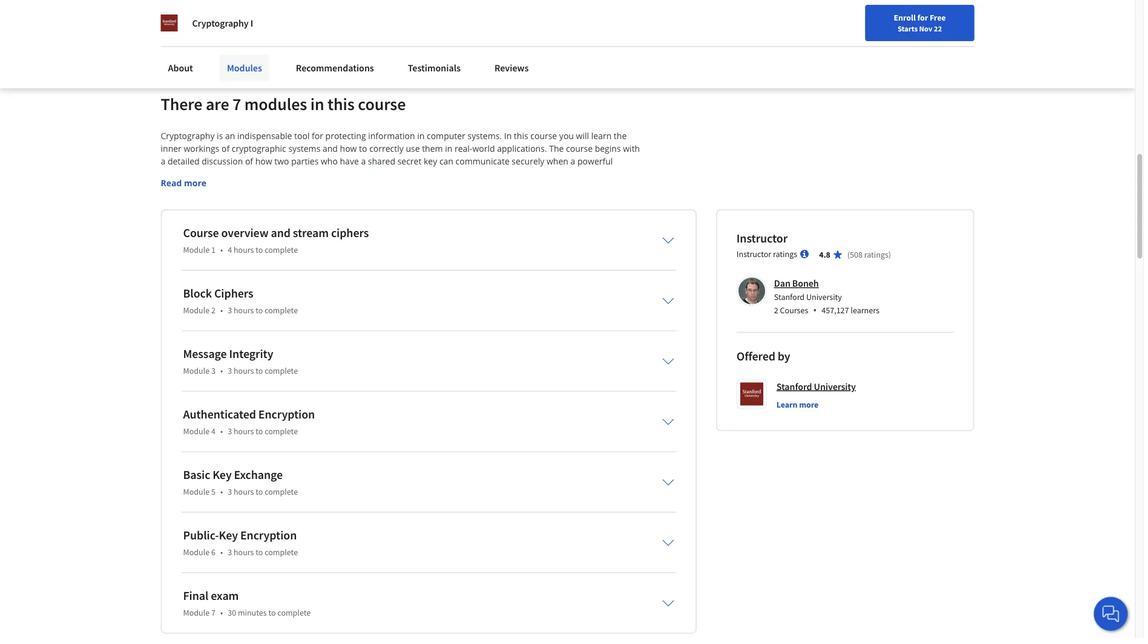 Task type: describe. For each thing, give the bounding box(es) containing it.
share
[[181, 18, 205, 30]]

chat with us image
[[1101, 605, 1121, 624]]

them
[[422, 143, 443, 155]]

forms
[[364, 219, 388, 231]]

(
[[847, 250, 850, 260]]

course
[[183, 226, 219, 241]]

module inside block ciphers module 2 • 3 hours to complete
[[183, 305, 210, 316]]

reviews
[[495, 62, 529, 74]]

30
[[228, 608, 236, 619]]

0 horizontal spatial cryptographic
[[232, 143, 286, 155]]

in down powerful
[[604, 168, 611, 180]]

of right discussion
[[245, 156, 253, 167]]

communicate
[[456, 156, 510, 167]]

and down securely
[[517, 168, 533, 180]]

4 inside course overview and stream ciphers module 1 • 4 hours to complete
[[228, 245, 232, 256]]

other
[[341, 219, 362, 231]]

course down the half
[[269, 194, 296, 205]]

show notifications image
[[972, 15, 986, 30]]

block
[[183, 286, 212, 301]]

about link
[[161, 54, 200, 81]]

complete inside authenticated encryption module 4 • 3 hours to complete
[[265, 426, 298, 437]]

recommendations
[[296, 62, 374, 74]]

courses
[[780, 305, 808, 316]]

in right media
[[297, 18, 305, 30]]

protocols
[[478, 168, 515, 180]]

mechanisms,
[[269, 219, 321, 231]]

tasks
[[598, 207, 619, 218]]

examine
[[379, 168, 413, 180]]

exposed
[[374, 194, 408, 205]]

1 vertical spatial second
[[325, 207, 354, 218]]

encryption inside authenticated encryption module 4 • 3 hours to complete
[[258, 407, 315, 422]]

nov
[[919, 24, 933, 33]]

1 vertical spatial shared
[[597, 181, 625, 193]]

participants
[[298, 194, 345, 205]]

hours inside course overview and stream ciphers module 1 • 4 hours to complete
[[234, 245, 254, 256]]

3 down integrity
[[228, 366, 232, 377]]

dan boneh stanford university 2 courses • 457,127 learners
[[774, 278, 880, 317]]

read
[[161, 178, 182, 189]]

programming
[[216, 207, 270, 218]]

mistakes
[[567, 168, 602, 180]]

a right have
[[361, 156, 366, 167]]

hours inside the basic key exchange module 5 • 3 hours to complete
[[234, 487, 254, 498]]

key.
[[187, 194, 203, 205]]

3 inside the basic key exchange module 5 • 3 hours to complete
[[228, 487, 232, 498]]

course down traffic.
[[320, 181, 346, 193]]

1 vertical spatial many
[[420, 194, 442, 205]]

hours inside message integrity module 3 • 3 hours to complete
[[234, 366, 254, 377]]

ciphers
[[331, 226, 369, 241]]

coursera career certificate image
[[746, 0, 947, 67]]

complete inside public-key encryption module 6 • 3 hours to complete
[[265, 547, 298, 558]]

open
[[477, 194, 497, 205]]

0 vertical spatial two
[[274, 156, 289, 167]]

the up the participants
[[305, 181, 317, 193]]

detailed
[[168, 156, 200, 167]]

be
[[362, 194, 372, 205]]

stanford inside "link"
[[777, 381, 812, 393]]

hours inside authenticated encryption module 4 • 3 hours to complete
[[234, 426, 254, 437]]

public-key encryption module 6 • 3 hours to complete
[[183, 528, 298, 558]]

to inside block ciphers module 2 • 3 hours to complete
[[256, 305, 263, 316]]

complete inside the basic key exchange module 5 • 3 hours to complete
[[265, 487, 298, 498]]

learners
[[851, 305, 880, 316]]

an
[[225, 130, 235, 142]]

and left the tampers
[[250, 168, 265, 180]]

let
[[494, 181, 504, 193]]

module inside authenticated encryption module 4 • 3 hours to complete
[[183, 426, 210, 437]]

i
[[250, 17, 253, 29]]

integrity
[[229, 347, 273, 362]]

• inside authenticated encryption module 4 • 3 hours to complete
[[220, 426, 223, 437]]

offered
[[737, 349, 775, 364]]

basic
[[183, 468, 210, 483]]

• inside dan boneh stanford university 2 courses • 457,127 learners
[[813, 304, 817, 317]]

offered by
[[737, 349, 790, 364]]

course overview and stream ciphers module 1 • 4 hours to complete
[[183, 226, 369, 256]]

course down be
[[356, 207, 383, 218]]

it
[[207, 18, 212, 30]]

final exam module 7 • 30 minutes to complete
[[183, 589, 311, 619]]

0 vertical spatial on
[[214, 18, 225, 30]]

correctly
[[369, 143, 404, 155]]

will left be
[[347, 194, 360, 205]]

cover
[[454, 207, 476, 218]]

in up "can"
[[445, 143, 452, 155]]

0 horizontal spatial second
[[247, 181, 275, 193]]

complete inside final exam module 7 • 30 minutes to complete
[[277, 608, 311, 619]]

stream
[[293, 226, 329, 241]]

0 horizontal spatial systems.
[[193, 181, 228, 193]]

tampers
[[267, 168, 300, 180]]

that
[[476, 181, 492, 193]]

testimonials link
[[401, 54, 468, 81]]

encryption.
[[400, 219, 445, 231]]

techniques
[[430, 181, 474, 193]]

of up discussion
[[222, 143, 230, 155]]

there
[[161, 94, 202, 115]]

and right field
[[584, 194, 599, 205]]

3 inside block ciphers module 2 • 3 hours to complete
[[228, 305, 232, 316]]

securely
[[512, 156, 544, 167]]

have
[[340, 156, 359, 167]]

recommendations link
[[289, 54, 381, 81]]

to inside course overview and stream ciphers module 1 • 4 hours to complete
[[256, 245, 263, 256]]

enroll
[[894, 12, 916, 23]]

6
[[211, 547, 215, 558]]

in down recommendations
[[310, 94, 324, 115]]

media
[[252, 18, 278, 30]]

for inside enroll for free starts nov 22
[[917, 12, 928, 23]]

read more button
[[161, 177, 206, 190]]

information
[[368, 130, 415, 142]]

instructor ratings
[[737, 249, 797, 260]]

new
[[834, 14, 850, 25]]

to inside authenticated encryption module 4 • 3 hours to complete
[[256, 426, 263, 437]]

3 inside public-key encryption module 6 • 3 hours to complete
[[228, 547, 232, 558]]

to inside message integrity module 3 • 3 hours to complete
[[256, 366, 263, 377]]

fun
[[161, 207, 174, 218]]

work
[[601, 194, 621, 205]]

module inside final exam module 7 • 30 minutes to complete
[[183, 608, 210, 619]]

1 horizontal spatial 7
[[232, 94, 241, 115]]

instructor for instructor ratings
[[737, 249, 771, 260]]

of down (crypto
[[390, 219, 398, 231]]

the up begins
[[614, 130, 627, 142]]

a down inner
[[161, 156, 165, 167]]

module inside public-key encryption module 6 • 3 hours to complete
[[183, 547, 210, 558]]

1 vertical spatial cryptographic
[[542, 207, 596, 218]]

authenticated
[[183, 407, 256, 422]]

hours inside public-key encryption module 6 • 3 hours to complete
[[234, 547, 254, 558]]

to inside the basic key exchange module 5 • 3 hours to complete
[[256, 487, 263, 498]]

problems
[[500, 194, 537, 205]]

module inside the basic key exchange module 5 • 3 hours to complete
[[183, 487, 210, 498]]

course up information
[[358, 94, 406, 115]]

minutes
[[238, 608, 267, 619]]

0 vertical spatial secret
[[398, 156, 422, 167]]

will up discusses
[[364, 168, 377, 180]]

1 horizontal spatial how
[[340, 143, 357, 155]]

to inside final exam module 7 • 30 minutes to complete
[[268, 608, 276, 619]]

message integrity module 3 • 3 hours to complete
[[183, 347, 298, 377]]

to down the protecting
[[359, 143, 367, 155]]

and left other at the left of the page
[[323, 219, 338, 231]]

begins
[[595, 143, 621, 155]]

1
[[211, 245, 215, 256]]

• inside the basic key exchange module 5 • 3 hours to complete
[[220, 487, 223, 498]]

zero-
[[172, 219, 192, 231]]

authenticated encryption module 4 • 3 hours to complete
[[183, 407, 315, 437]]

modules
[[227, 62, 262, 74]]

0 vertical spatial many
[[415, 168, 437, 180]]

modules link
[[220, 54, 269, 81]]

a right when
[[571, 156, 575, 167]]



Task type: vqa. For each thing, say whether or not it's contained in the screenshot.
Google Data Analytics link
no



Task type: locate. For each thing, give the bounding box(es) containing it.
• down ciphers
[[220, 305, 223, 316]]

module inside course overview and stream ciphers module 1 • 4 hours to complete
[[183, 245, 210, 256]]

• left the 457,127
[[813, 304, 817, 317]]

block ciphers module 2 • 3 hours to complete
[[183, 286, 298, 316]]

more for learn more
[[799, 400, 819, 411]]

• inside block ciphers module 2 • 3 hours to complete
[[220, 305, 223, 316]]

1 horizontal spatial on
[[623, 194, 633, 205]]

throughout
[[205, 194, 252, 205]]

1 horizontal spatial your
[[816, 14, 832, 25]]

to up "ii)"
[[410, 194, 418, 205]]

modules
[[244, 94, 307, 115]]

more inside cryptography is an indispensable tool for protecting information in computer systems. in this course you will learn the inner workings of cryptographic systems and how to correctly use them in real-world applications. the course begins with a detailed discussion of how two parties who have a shared secret key can communicate securely when a powerful adversary eavesdrops and tampers with traffic. we will examine many deployed protocols and analyze mistakes in existing systems. the second half of the course discusses public-key techniques that let two parties generate a shared secret key. throughout the course participants will be exposed to many exciting open problems in the field and work on fun (optional) programming projects. in a second course (crypto ii) we will cover more advanced cryptographic tasks such as zero-knowledge, privacy mechanisms, and other forms of encryption.
[[478, 207, 499, 218]]

learn
[[777, 400, 798, 411]]

will
[[576, 130, 589, 142], [364, 168, 377, 180], [347, 194, 360, 205], [439, 207, 452, 218]]

1 horizontal spatial second
[[325, 207, 354, 218]]

a down the participants
[[319, 207, 323, 218]]

2 hours from the top
[[234, 305, 254, 316]]

1 horizontal spatial 2
[[774, 305, 778, 316]]

0 horizontal spatial in
[[309, 207, 316, 218]]

on inside cryptography is an indispensable tool for protecting information in computer systems. in this course you will learn the inner workings of cryptographic systems and how to correctly use them in real-world applications. the course begins with a detailed discussion of how two parties who have a shared secret key can communicate securely when a powerful adversary eavesdrops and tampers with traffic. we will examine many deployed protocols and analyze mistakes in existing systems. the second half of the course discusses public-key techniques that let two parties generate a shared secret key. throughout the course participants will be exposed to many exciting open problems in the field and work on fun (optional) programming projects. in a second course (crypto ii) we will cover more advanced cryptographic tasks such as zero-knowledge, privacy mechanisms, and other forms of encryption.
[[623, 194, 633, 205]]

4 module from the top
[[183, 426, 210, 437]]

module down final
[[183, 608, 210, 619]]

0 horizontal spatial for
[[312, 130, 323, 142]]

0 vertical spatial 4
[[228, 245, 232, 256]]

2 inside dan boneh stanford university 2 courses • 457,127 learners
[[774, 305, 778, 316]]

1 vertical spatial encryption
[[240, 528, 297, 543]]

1 horizontal spatial systems.
[[468, 130, 502, 142]]

performance
[[327, 18, 379, 30]]

1 module from the top
[[183, 245, 210, 256]]

find
[[799, 14, 815, 25]]

1 vertical spatial this
[[514, 130, 528, 142]]

0 vertical spatial stanford
[[774, 292, 805, 303]]

and right media
[[280, 18, 295, 30]]

• right 5
[[220, 487, 223, 498]]

this up the protecting
[[328, 94, 355, 115]]

module down the block
[[183, 305, 210, 316]]

parties down systems at the left
[[291, 156, 319, 167]]

7 inside final exam module 7 • 30 minutes to complete
[[211, 608, 215, 619]]

secret down existing
[[161, 194, 185, 205]]

complete inside block ciphers module 2 • 3 hours to complete
[[265, 305, 298, 316]]

powerful
[[578, 156, 613, 167]]

0 horizontal spatial with
[[302, 168, 319, 180]]

0 vertical spatial cryptographic
[[232, 143, 286, 155]]

3 inside authenticated encryption module 4 • 3 hours to complete
[[228, 426, 232, 437]]

1 vertical spatial two
[[506, 181, 521, 193]]

exchange
[[234, 468, 283, 483]]

we
[[349, 168, 361, 180]]

more down open
[[478, 207, 499, 218]]

1 vertical spatial cryptography
[[161, 130, 215, 142]]

ciphers
[[214, 286, 253, 301]]

enroll for free starts nov 22
[[894, 12, 946, 33]]

to down integrity
[[256, 366, 263, 377]]

1 horizontal spatial ratings
[[864, 250, 889, 260]]

1 horizontal spatial in
[[504, 130, 512, 142]]

3
[[228, 305, 232, 316], [211, 366, 215, 377], [228, 366, 232, 377], [228, 426, 232, 437], [228, 487, 232, 498], [228, 547, 232, 558]]

you
[[559, 130, 574, 142]]

key inside the basic key exchange module 5 • 3 hours to complete
[[213, 468, 232, 483]]

for inside cryptography is an indispensable tool for protecting information in computer systems. in this course you will learn the inner workings of cryptographic systems and how to correctly use them in real-world applications. the course begins with a detailed discussion of how two parties who have a shared secret key can communicate securely when a powerful adversary eavesdrops and tampers with traffic. we will examine many deployed protocols and analyze mistakes in existing systems. the second half of the course discusses public-key techniques that let two parties generate a shared secret key. throughout the course participants will be exposed to many exciting open problems in the field and work on fun (optional) programming projects. in a second course (crypto ii) we will cover more advanced cryptographic tasks such as zero-knowledge, privacy mechanisms, and other forms of encryption.
[[312, 130, 323, 142]]

stanford university
[[777, 381, 856, 393]]

0 horizontal spatial more
[[184, 178, 206, 189]]

english button
[[881, 0, 954, 39]]

your right "find"
[[816, 14, 832, 25]]

2 horizontal spatial more
[[799, 400, 819, 411]]

to down exchange
[[256, 487, 263, 498]]

we
[[425, 207, 437, 218]]

privacy
[[239, 219, 267, 231]]

1 hours from the top
[[234, 245, 254, 256]]

key inside public-key encryption module 6 • 3 hours to complete
[[219, 528, 238, 543]]

complete inside course overview and stream ciphers module 1 • 4 hours to complete
[[265, 245, 298, 256]]

starts
[[898, 24, 918, 33]]

0 horizontal spatial how
[[255, 156, 272, 167]]

discusses
[[348, 181, 386, 193]]

hours
[[234, 245, 254, 256], [234, 305, 254, 316], [234, 366, 254, 377], [234, 426, 254, 437], [234, 487, 254, 498], [234, 547, 254, 558]]

ii)
[[416, 207, 423, 218]]

public-
[[183, 528, 219, 543]]

0 vertical spatial key
[[424, 156, 437, 167]]

0 horizontal spatial your
[[307, 18, 325, 30]]

1 vertical spatial for
[[312, 130, 323, 142]]

this
[[328, 94, 355, 115], [514, 130, 528, 142]]

instructor up dan boneh image
[[737, 249, 771, 260]]

• right 6
[[220, 547, 223, 558]]

1 vertical spatial parties
[[523, 181, 551, 193]]

analyze
[[535, 168, 564, 180]]

find your new career link
[[793, 12, 881, 27]]

• inside final exam module 7 • 30 minutes to complete
[[220, 608, 223, 619]]

university inside dan boneh stanford university 2 courses • 457,127 learners
[[806, 292, 842, 303]]

your left performance at the left
[[307, 18, 325, 30]]

0 vertical spatial with
[[623, 143, 640, 155]]

2 inside block ciphers module 2 • 3 hours to complete
[[211, 305, 215, 316]]

1 vertical spatial key
[[219, 528, 238, 543]]

1 vertical spatial 4
[[211, 426, 215, 437]]

more for read more
[[184, 178, 206, 189]]

0 vertical spatial key
[[213, 468, 232, 483]]

traffic.
[[321, 168, 347, 180]]

2 vertical spatial more
[[799, 400, 819, 411]]

read more
[[161, 178, 206, 189]]

0 vertical spatial this
[[328, 94, 355, 115]]

7 module from the top
[[183, 608, 210, 619]]

1 horizontal spatial shared
[[597, 181, 625, 193]]

discussion
[[202, 156, 243, 167]]

final
[[183, 589, 208, 604]]

2 instructor from the top
[[737, 249, 771, 260]]

and down projects.
[[271, 226, 291, 241]]

key for public-
[[219, 528, 238, 543]]

testimonials
[[408, 62, 461, 74]]

many down them
[[415, 168, 437, 180]]

cryptography left i
[[192, 17, 249, 29]]

1 horizontal spatial 4
[[228, 245, 232, 256]]

1 vertical spatial in
[[309, 207, 316, 218]]

to up integrity
[[256, 305, 263, 316]]

• right 1
[[220, 245, 223, 256]]

and
[[280, 18, 295, 30], [323, 143, 338, 155], [250, 168, 265, 180], [517, 168, 533, 180], [584, 194, 599, 205], [323, 219, 338, 231], [271, 226, 291, 241]]

on right it
[[214, 18, 225, 30]]

to right 6
[[256, 547, 263, 558]]

a down mistakes
[[590, 181, 595, 193]]

key down the basic key exchange module 5 • 3 hours to complete
[[219, 528, 238, 543]]

2 down the block
[[211, 305, 215, 316]]

3 right 6
[[228, 547, 232, 558]]

how up have
[[340, 143, 357, 155]]

hours down ciphers
[[234, 305, 254, 316]]

adversary
[[161, 168, 200, 180]]

0 vertical spatial 7
[[232, 94, 241, 115]]

eavesdrops
[[202, 168, 247, 180]]

1 horizontal spatial parties
[[523, 181, 551, 193]]

to down "overview"
[[256, 245, 263, 256]]

1 vertical spatial with
[[302, 168, 319, 180]]

cryptography for cryptography i
[[192, 17, 249, 29]]

learn more
[[777, 400, 819, 411]]

is
[[217, 130, 223, 142]]

0 horizontal spatial the
[[230, 181, 244, 193]]

key down them
[[424, 156, 437, 167]]

2
[[774, 305, 778, 316], [211, 305, 215, 316]]

to down authenticated
[[256, 426, 263, 437]]

0 horizontal spatial ratings
[[773, 249, 797, 260]]

will right you
[[576, 130, 589, 142]]

to inside public-key encryption module 6 • 3 hours to complete
[[256, 547, 263, 558]]

ratings right 508
[[864, 250, 889, 260]]

key up "ii)"
[[415, 181, 428, 193]]

5
[[211, 487, 215, 498]]

workings
[[184, 143, 219, 155]]

hours down exchange
[[234, 487, 254, 498]]

advanced
[[501, 207, 539, 218]]

1 horizontal spatial more
[[478, 207, 499, 218]]

1 vertical spatial 7
[[211, 608, 215, 619]]

0 vertical spatial university
[[806, 292, 842, 303]]

for up nov
[[917, 12, 928, 23]]

cryptography inside cryptography is an indispensable tool for protecting information in computer systems. in this course you will learn the inner workings of cryptographic systems and how to correctly use them in real-world applications. the course begins with a detailed discussion of how two parties who have a shared secret key can communicate securely when a powerful adversary eavesdrops and tampers with traffic. we will examine many deployed protocols and analyze mistakes in existing systems. the second half of the course discusses public-key techniques that let two parties generate a shared secret key. throughout the course participants will be exposed to many exciting open problems in the field and work on fun (optional) programming projects. in a second course (crypto ii) we will cover more advanced cryptographic tasks such as zero-knowledge, privacy mechanisms, and other forms of encryption.
[[161, 130, 215, 142]]

on
[[214, 18, 225, 30], [623, 194, 633, 205]]

and up who
[[323, 143, 338, 155]]

module down "basic"
[[183, 487, 210, 498]]

1 vertical spatial systems.
[[193, 181, 228, 193]]

learn
[[591, 130, 612, 142]]

0 vertical spatial systems.
[[468, 130, 502, 142]]

free
[[930, 12, 946, 23]]

computer
[[427, 130, 465, 142]]

stanford university image
[[161, 15, 178, 31]]

0 vertical spatial in
[[504, 130, 512, 142]]

learn more button
[[777, 399, 819, 411]]

7 left 30
[[211, 608, 215, 619]]

508
[[850, 250, 863, 260]]

0 horizontal spatial parties
[[291, 156, 319, 167]]

3 module from the top
[[183, 366, 210, 377]]

cryptography is an indispensable tool for protecting information in computer systems. in this course you will learn the inner workings of cryptographic systems and how to correctly use them in real-world applications. the course begins with a detailed discussion of how two parties who have a shared secret key can communicate securely when a powerful adversary eavesdrops and tampers with traffic. we will examine many deployed protocols and analyze mistakes in existing systems. the second half of the course discusses public-key techniques that let two parties generate a shared secret key. throughout the course participants will be exposed to many exciting open problems in the field and work on fun (optional) programming projects. in a second course (crypto ii) we will cover more advanced cryptographic tasks such as zero-knowledge, privacy mechanisms, and other forms of encryption.
[[161, 130, 642, 231]]

1 vertical spatial the
[[230, 181, 244, 193]]

cryptographic down indispensable
[[232, 143, 286, 155]]

6 hours from the top
[[234, 547, 254, 558]]

with right begins
[[623, 143, 640, 155]]

how up the tampers
[[255, 156, 272, 167]]

4.8
[[819, 250, 830, 260]]

the up throughout
[[230, 181, 244, 193]]

module left 6
[[183, 547, 210, 558]]

0 vertical spatial second
[[247, 181, 275, 193]]

instructor for instructor
[[737, 231, 788, 246]]

0 horizontal spatial on
[[214, 18, 225, 30]]

0 vertical spatial how
[[340, 143, 357, 155]]

in up applications.
[[504, 130, 512, 142]]

• inside course overview and stream ciphers module 1 • 4 hours to complete
[[220, 245, 223, 256]]

0 horizontal spatial this
[[328, 94, 355, 115]]

parties
[[291, 156, 319, 167], [523, 181, 551, 193]]

0 vertical spatial cryptography
[[192, 17, 249, 29]]

• down message
[[220, 366, 223, 377]]

course left you
[[530, 130, 557, 142]]

can
[[439, 156, 453, 167]]

cryptographic down field
[[542, 207, 596, 218]]

0 horizontal spatial 4
[[211, 426, 215, 437]]

module inside message integrity module 3 • 3 hours to complete
[[183, 366, 210, 377]]

3 down message
[[211, 366, 215, 377]]

1 vertical spatial stanford
[[777, 381, 812, 393]]

secret down use
[[398, 156, 422, 167]]

0 vertical spatial instructor
[[737, 231, 788, 246]]

• left 30
[[220, 608, 223, 619]]

4 down authenticated
[[211, 426, 215, 437]]

1 horizontal spatial this
[[514, 130, 528, 142]]

systems
[[288, 143, 320, 155]]

1 vertical spatial more
[[478, 207, 499, 218]]

dan
[[774, 278, 791, 290]]

university inside stanford university "link"
[[814, 381, 856, 393]]

0 vertical spatial parties
[[291, 156, 319, 167]]

university up the 457,127
[[806, 292, 842, 303]]

stanford up courses
[[774, 292, 805, 303]]

hours right 6
[[234, 547, 254, 558]]

0 vertical spatial the
[[549, 143, 564, 155]]

complete inside message integrity module 3 • 3 hours to complete
[[265, 366, 298, 377]]

1 horizontal spatial secret
[[398, 156, 422, 167]]

such
[[621, 207, 639, 218]]

of right the half
[[294, 181, 302, 193]]

• down authenticated
[[220, 426, 223, 437]]

generate
[[553, 181, 588, 193]]

and inside course overview and stream ciphers module 1 • 4 hours to complete
[[271, 226, 291, 241]]

knowledge,
[[192, 219, 237, 231]]

tool
[[294, 130, 310, 142]]

in up use
[[417, 130, 425, 142]]

exam
[[211, 589, 239, 604]]

with
[[623, 143, 640, 155], [302, 168, 319, 180]]

university up learn more
[[814, 381, 856, 393]]

4 inside authenticated encryption module 4 • 3 hours to complete
[[211, 426, 215, 437]]

7 right are
[[232, 94, 241, 115]]

1 vertical spatial university
[[814, 381, 856, 393]]

who
[[321, 156, 338, 167]]

1 vertical spatial instructor
[[737, 249, 771, 260]]

instructor up instructor ratings
[[737, 231, 788, 246]]

projects.
[[273, 207, 307, 218]]

6 module from the top
[[183, 547, 210, 558]]

0 horizontal spatial two
[[274, 156, 289, 167]]

second left the half
[[247, 181, 275, 193]]

shared down 'correctly'
[[368, 156, 395, 167]]

are
[[206, 94, 229, 115]]

use
[[406, 143, 420, 155]]

dan boneh link
[[774, 278, 819, 290]]

0 horizontal spatial shared
[[368, 156, 395, 167]]

second up other at the left of the page
[[325, 207, 354, 218]]

1 horizontal spatial for
[[917, 12, 928, 23]]

cryptography i
[[192, 17, 253, 29]]

many up we at the top
[[420, 194, 442, 205]]

the left field
[[549, 194, 562, 205]]

dan boneh image
[[738, 278, 765, 305]]

course down you
[[566, 143, 593, 155]]

basic key exchange module 5 • 3 hours to complete
[[183, 468, 298, 498]]

0 vertical spatial encryption
[[258, 407, 315, 422]]

the up the programming
[[254, 194, 267, 205]]

1 horizontal spatial cryptographic
[[542, 207, 596, 218]]

reviews link
[[487, 54, 536, 81]]

this inside cryptography is an indispensable tool for protecting information in computer systems. in this course you will learn the inner workings of cryptographic systems and how to correctly use them in real-world applications. the course begins with a detailed discussion of how two parties who have a shared secret key can communicate securely when a powerful adversary eavesdrops and tampers with traffic. we will examine many deployed protocols and analyze mistakes in existing systems. the second half of the course discusses public-key techniques that let two parties generate a shared secret key. throughout the course participants will be exposed to many exciting open problems in the field and work on fun (optional) programming projects. in a second course (crypto ii) we will cover more advanced cryptographic tasks such as zero-knowledge, privacy mechanisms, and other forms of encryption.
[[514, 130, 528, 142]]

cryptography up workings
[[161, 130, 215, 142]]

module down message
[[183, 366, 210, 377]]

• inside message integrity module 3 • 3 hours to complete
[[220, 366, 223, 377]]

systems. up world
[[468, 130, 502, 142]]

systems.
[[468, 130, 502, 142], [193, 181, 228, 193]]

overview
[[221, 226, 269, 241]]

key for basic
[[213, 468, 232, 483]]

1 vertical spatial on
[[623, 194, 633, 205]]

existing
[[161, 181, 191, 193]]

2 module from the top
[[183, 305, 210, 316]]

1 vertical spatial key
[[415, 181, 428, 193]]

1 instructor from the top
[[737, 231, 788, 246]]

key up 5
[[213, 468, 232, 483]]

stanford up learn more button
[[777, 381, 812, 393]]

0 horizontal spatial secret
[[161, 194, 185, 205]]

3 hours from the top
[[234, 366, 254, 377]]

1 vertical spatial how
[[255, 156, 272, 167]]

1 horizontal spatial with
[[623, 143, 640, 155]]

• inside public-key encryption module 6 • 3 hours to complete
[[220, 547, 223, 558]]

•
[[220, 245, 223, 256], [813, 304, 817, 317], [220, 305, 223, 316], [220, 366, 223, 377], [220, 426, 223, 437], [220, 487, 223, 498], [220, 547, 223, 558], [220, 608, 223, 619]]

module
[[183, 245, 210, 256], [183, 305, 210, 316], [183, 366, 210, 377], [183, 426, 210, 437], [183, 487, 210, 498], [183, 547, 210, 558], [183, 608, 210, 619]]

in right 'problems'
[[540, 194, 547, 205]]

1 horizontal spatial two
[[506, 181, 521, 193]]

hours inside block ciphers module 2 • 3 hours to complete
[[234, 305, 254, 316]]

1 vertical spatial secret
[[161, 194, 185, 205]]

to right minutes
[[268, 608, 276, 619]]

stanford inside dan boneh stanford university 2 courses • 457,127 learners
[[774, 292, 805, 303]]

there are 7 modules in this course
[[161, 94, 406, 115]]

0 vertical spatial more
[[184, 178, 206, 189]]

public-
[[388, 181, 415, 193]]

two up 'problems'
[[506, 181, 521, 193]]

0 horizontal spatial 2
[[211, 305, 215, 316]]

shared up work
[[597, 181, 625, 193]]

to
[[359, 143, 367, 155], [410, 194, 418, 205], [256, 245, 263, 256], [256, 305, 263, 316], [256, 366, 263, 377], [256, 426, 263, 437], [256, 487, 263, 498], [256, 547, 263, 558], [268, 608, 276, 619]]

1 horizontal spatial the
[[549, 143, 564, 155]]

two up the tampers
[[274, 156, 289, 167]]

None search field
[[173, 8, 463, 32]]

5 module from the top
[[183, 487, 210, 498]]

ratings up dan
[[773, 249, 797, 260]]

will right we at the top
[[439, 207, 452, 218]]

encryption inside public-key encryption module 6 • 3 hours to complete
[[240, 528, 297, 543]]

module left 1
[[183, 245, 210, 256]]

0 horizontal spatial 7
[[211, 608, 215, 619]]

22
[[934, 24, 942, 33]]

4 hours from the top
[[234, 426, 254, 437]]

cryptography for cryptography is an indispensable tool for protecting information in computer systems. in this course you will learn the inner workings of cryptographic systems and how to correctly use them in real-world applications. the course begins with a detailed discussion of how two parties who have a shared secret key can communicate securely when a powerful adversary eavesdrops and tampers with traffic. we will examine many deployed protocols and analyze mistakes in existing systems. the second half of the course discusses public-key techniques that let two parties generate a shared secret key. throughout the course participants will be exposed to many exciting open problems in the field and work on fun (optional) programming projects. in a second course (crypto ii) we will cover more advanced cryptographic tasks such as zero-knowledge, privacy mechanisms, and other forms of encryption.
[[161, 130, 215, 142]]

0 vertical spatial shared
[[368, 156, 395, 167]]

)
[[889, 250, 891, 260]]

in down the participants
[[309, 207, 316, 218]]

5 hours from the top
[[234, 487, 254, 498]]

your
[[816, 14, 832, 25], [307, 18, 325, 30]]

0 vertical spatial for
[[917, 12, 928, 23]]

inner
[[161, 143, 181, 155]]

on up such
[[623, 194, 633, 205]]



